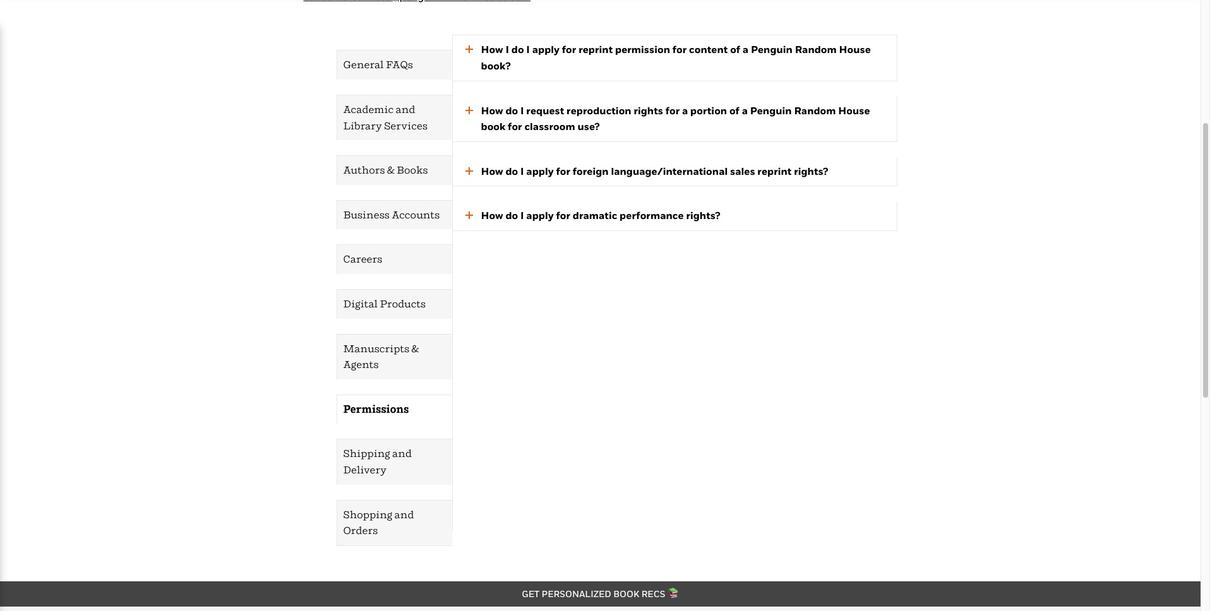 Task type: describe. For each thing, give the bounding box(es) containing it.
book
[[614, 589, 640, 600]]

general
[[344, 58, 384, 71]]

general faqs
[[344, 58, 413, 71]]

shipping and delivery link
[[337, 440, 452, 485]]

permission
[[616, 43, 671, 56]]

of inside how i do i apply for reprint permission for content of a penguin random house book?
[[731, 43, 741, 56]]

business accounts link
[[337, 201, 452, 230]]

orders
[[344, 525, 378, 537]]

penguin inside how do i request reproduction rights for a portion of a penguin random house book for classroom use?
[[751, 104, 792, 117]]

language/international
[[611, 165, 728, 177]]

0 vertical spatial rights?
[[795, 165, 829, 177]]

agents
[[344, 358, 379, 371]]

accounts
[[392, 208, 440, 221]]

book
[[481, 120, 506, 133]]

how for how i do i apply for reprint permission for content of a penguin random house book?
[[481, 43, 504, 56]]

faqs
[[386, 58, 413, 71]]

foreign
[[573, 165, 609, 177]]

do for how do i apply for foreign language/international sales reprint rights?
[[506, 165, 518, 177]]

house inside how do i request reproduction rights for a portion of a penguin random house book for classroom use?
[[839, 104, 871, 117]]

how i do i apply for reprint permission for content of a penguin random house book? link
[[453, 42, 885, 74]]

manuscripts
[[344, 342, 410, 355]]

shopping
[[344, 508, 393, 521]]

recs
[[642, 589, 666, 600]]

a left portion
[[683, 104, 688, 117]]

📚
[[668, 589, 679, 600]]

house inside how i do i apply for reprint permission for content of a penguin random house book?
[[840, 43, 871, 56]]

authors & books link
[[337, 156, 452, 185]]

delivery
[[344, 464, 387, 477]]

general faqs link
[[337, 51, 452, 80]]

library
[[344, 119, 382, 132]]

request
[[527, 104, 565, 117]]

digital
[[344, 298, 378, 310]]

apply for foreign
[[527, 165, 554, 177]]

authors
[[344, 164, 385, 176]]

a inside how i do i apply for reprint permission for content of a penguin random house book?
[[743, 43, 749, 56]]

authors & books
[[344, 164, 428, 176]]

and for shopping
[[395, 508, 414, 521]]

shopping and orders link
[[337, 501, 452, 546]]

get personalized book recs 📚 link
[[522, 589, 679, 600]]

get
[[522, 589, 540, 600]]

and for academic
[[396, 103, 415, 116]]

services
[[384, 119, 428, 132]]

reprint inside how i do i apply for reprint permission for content of a penguin random house book?
[[579, 43, 613, 56]]

get personalized book recs 📚
[[522, 589, 679, 600]]

classroom
[[525, 120, 576, 133]]

business accounts
[[344, 208, 440, 221]]

permissions link
[[337, 395, 452, 424]]

apply inside how i do i apply for reprint permission for content of a penguin random house book?
[[533, 43, 560, 56]]

do for how do i request reproduction rights for a portion of a penguin random house book for classroom use?
[[506, 104, 518, 117]]

penguin inside how i do i apply for reprint permission for content of a penguin random house book?
[[751, 43, 793, 56]]

menu containing general faqs
[[304, 50, 452, 547]]

& for manuscripts
[[412, 342, 419, 355]]

books
[[397, 164, 428, 176]]



Task type: vqa. For each thing, say whether or not it's contained in the screenshot.
the bottommost "Random"
yes



Task type: locate. For each thing, give the bounding box(es) containing it.
do for how do i apply for dramatic performance rights?
[[506, 209, 518, 222]]

careers
[[344, 253, 383, 266]]

1 vertical spatial reprint
[[758, 165, 792, 177]]

academic and library services link
[[337, 95, 452, 140]]

1 vertical spatial of
[[730, 104, 740, 117]]

0 vertical spatial apply
[[533, 43, 560, 56]]

2 how from the top
[[481, 104, 504, 117]]

content
[[690, 43, 728, 56]]

0 vertical spatial reprint
[[579, 43, 613, 56]]

menu
[[304, 50, 452, 547]]

how do i apply for foreign language/international sales reprint rights?
[[481, 165, 829, 177]]

1 vertical spatial house
[[839, 104, 871, 117]]

1 horizontal spatial reprint
[[758, 165, 792, 177]]

i
[[506, 43, 509, 56], [527, 43, 530, 56], [521, 104, 524, 117], [521, 165, 524, 177], [521, 209, 524, 222]]

and for shipping
[[392, 448, 412, 460]]

reproduction
[[567, 104, 632, 117]]

apply left dramatic
[[527, 209, 554, 222]]

& inside manuscripts & agents
[[412, 342, 419, 355]]

1 how from the top
[[481, 43, 504, 56]]

2 vertical spatial apply
[[527, 209, 554, 222]]

how do i apply for dramatic performance rights? link
[[453, 208, 885, 224]]

how for how do i apply for foreign language/international sales reprint rights?
[[481, 165, 504, 177]]

&
[[387, 164, 395, 176], [412, 342, 419, 355]]

of right content
[[731, 43, 741, 56]]

0 vertical spatial penguin
[[751, 43, 793, 56]]

penguin
[[751, 43, 793, 56], [751, 104, 792, 117]]

2 vertical spatial and
[[395, 508, 414, 521]]

personalized
[[542, 589, 612, 600]]

& for authors
[[387, 164, 395, 176]]

& inside "link"
[[387, 164, 395, 176]]

rights?
[[795, 165, 829, 177], [687, 209, 721, 222]]

academic and library services
[[344, 103, 428, 132]]

how
[[481, 43, 504, 56], [481, 104, 504, 117], [481, 165, 504, 177], [481, 209, 504, 222]]

how do i request reproduction rights for a portion of a penguin random house book for classroom use? link
[[453, 103, 885, 135]]

3 how from the top
[[481, 165, 504, 177]]

i for how do i request reproduction rights for a portion of a penguin random house book for classroom use?
[[521, 104, 524, 117]]

do
[[512, 43, 524, 56], [506, 104, 518, 117], [506, 165, 518, 177], [506, 209, 518, 222]]

how inside how do i request reproduction rights for a portion of a penguin random house book for classroom use?
[[481, 104, 504, 117]]

reprint
[[579, 43, 613, 56], [758, 165, 792, 177]]

i for how do i apply for dramatic performance rights?
[[521, 209, 524, 222]]

digital products link
[[337, 290, 452, 319]]

random inside how i do i apply for reprint permission for content of a penguin random house book?
[[796, 43, 837, 56]]

of right portion
[[730, 104, 740, 117]]

0 vertical spatial &
[[387, 164, 395, 176]]

shipping
[[344, 448, 390, 460]]

how do i apply for foreign language/international sales reprint rights? link
[[453, 164, 885, 180]]

for
[[562, 43, 577, 56], [673, 43, 687, 56], [666, 104, 680, 117], [508, 120, 522, 133], [556, 165, 571, 177], [556, 209, 571, 222]]

manuscripts & agents link
[[337, 335, 452, 380]]

of inside how do i request reproduction rights for a portion of a penguin random house book for classroom use?
[[730, 104, 740, 117]]

apply up request
[[533, 43, 560, 56]]

& left books
[[387, 164, 395, 176]]

apply for dramatic
[[527, 209, 554, 222]]

i inside how do i request reproduction rights for a portion of a penguin random house book for classroom use?
[[521, 104, 524, 117]]

apply down classroom
[[527, 165, 554, 177]]

dramatic
[[573, 209, 618, 222]]

0 horizontal spatial reprint
[[579, 43, 613, 56]]

reprint right sales
[[758, 165, 792, 177]]

0 horizontal spatial rights?
[[687, 209, 721, 222]]

how for how do i request reproduction rights for a portion of a penguin random house book for classroom use?
[[481, 104, 504, 117]]

a
[[743, 43, 749, 56], [683, 104, 688, 117], [742, 104, 748, 117]]

1 vertical spatial random
[[795, 104, 837, 117]]

do inside how do i request reproduction rights for a portion of a penguin random house book for classroom use?
[[506, 104, 518, 117]]

& right manuscripts
[[412, 342, 419, 355]]

a right content
[[743, 43, 749, 56]]

of
[[731, 43, 741, 56], [730, 104, 740, 117]]

1 vertical spatial apply
[[527, 165, 554, 177]]

apply
[[533, 43, 560, 56], [527, 165, 554, 177], [527, 209, 554, 222]]

careers link
[[337, 245, 452, 274]]

do inside how i do i apply for reprint permission for content of a penguin random house book?
[[512, 43, 524, 56]]

use?
[[578, 120, 600, 133]]

random
[[796, 43, 837, 56], [795, 104, 837, 117]]

1 vertical spatial and
[[392, 448, 412, 460]]

and up services
[[396, 103, 415, 116]]

how inside how i do i apply for reprint permission for content of a penguin random house book?
[[481, 43, 504, 56]]

0 horizontal spatial &
[[387, 164, 395, 176]]

and inside shipping and delivery
[[392, 448, 412, 460]]

a right portion
[[742, 104, 748, 117]]

1 vertical spatial &
[[412, 342, 419, 355]]

sales
[[731, 165, 756, 177]]

4 how from the top
[[481, 209, 504, 222]]

and right the shopping
[[395, 508, 414, 521]]

manuscripts & agents
[[344, 342, 419, 371]]

and right shipping
[[392, 448, 412, 460]]

i for how do i apply for foreign language/international sales reprint rights?
[[521, 165, 524, 177]]

1 vertical spatial penguin
[[751, 104, 792, 117]]

1 horizontal spatial &
[[412, 342, 419, 355]]

how for how do i apply for dramatic performance rights?
[[481, 209, 504, 222]]

products
[[380, 298, 426, 310]]

how i do i apply for reprint permission for content of a penguin random house book?
[[481, 43, 871, 72]]

performance
[[620, 209, 684, 222]]

shopping and orders
[[344, 508, 414, 537]]

shipping and delivery
[[344, 448, 412, 477]]

permissions
[[344, 403, 409, 416]]

random inside how do i request reproduction rights for a portion of a penguin random house book for classroom use?
[[795, 104, 837, 117]]

book?
[[481, 59, 511, 72]]

0 vertical spatial house
[[840, 43, 871, 56]]

reprint left permission
[[579, 43, 613, 56]]

digital products
[[344, 298, 426, 310]]

0 vertical spatial and
[[396, 103, 415, 116]]

portion
[[691, 104, 728, 117]]

0 vertical spatial of
[[731, 43, 741, 56]]

1 vertical spatial rights?
[[687, 209, 721, 222]]

how do i request reproduction rights for a portion of a penguin random house book for classroom use?
[[481, 104, 871, 133]]

and inside shopping and orders
[[395, 508, 414, 521]]

academic
[[344, 103, 394, 116]]

business
[[344, 208, 390, 221]]

rights
[[634, 104, 664, 117]]

0 vertical spatial random
[[796, 43, 837, 56]]

1 horizontal spatial rights?
[[795, 165, 829, 177]]

how do i apply for dramatic performance rights?
[[481, 209, 721, 222]]

and
[[396, 103, 415, 116], [392, 448, 412, 460], [395, 508, 414, 521]]

house
[[840, 43, 871, 56], [839, 104, 871, 117]]

and inside academic and library services
[[396, 103, 415, 116]]



